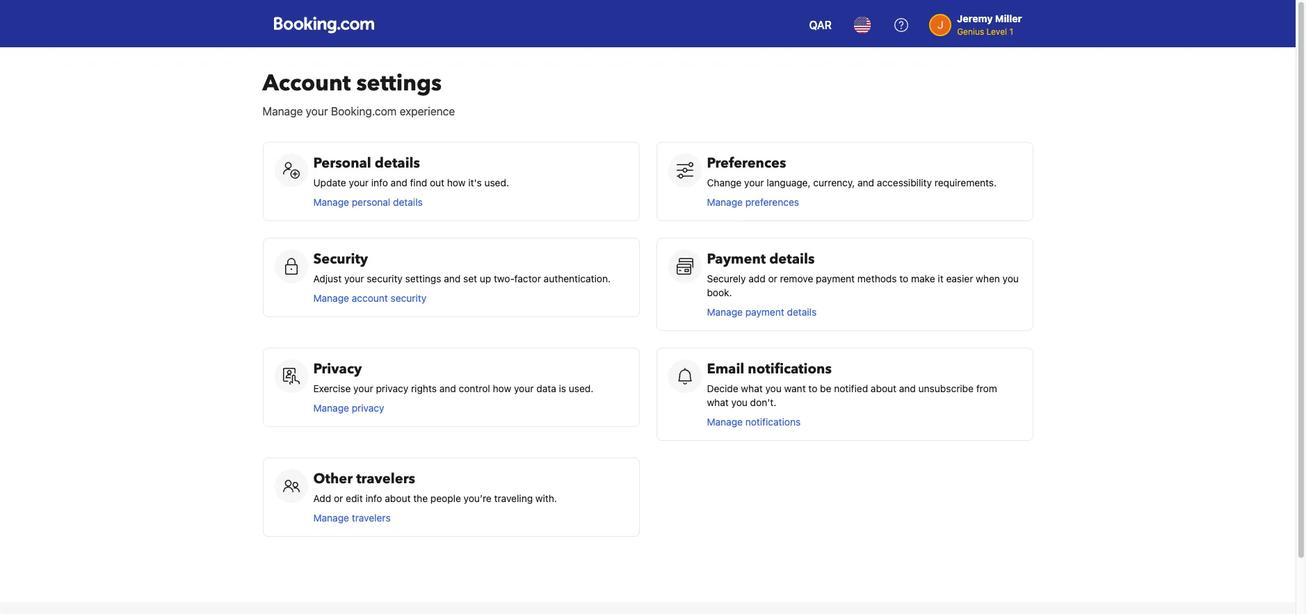 Task type: describe. For each thing, give the bounding box(es) containing it.
about inside email notifications decide what you want to be notified about and unsubscribe from what you don't.
[[871, 383, 897, 394]]

preferences change your language, currency, and accessibility requirements.
[[707, 154, 997, 189]]

payment inside payment details securely add or remove payment methods to make it easier when you book.
[[816, 273, 855, 285]]

adjust
[[313, 273, 342, 285]]

book.
[[707, 287, 732, 298]]

used. inside privacy exercise your privacy rights and control how your data is used.
[[569, 383, 594, 394]]

manage for email notifications
[[707, 416, 743, 428]]

or inside payment details securely add or remove payment methods to make it easier when you book.
[[768, 273, 778, 285]]

be
[[820, 383, 832, 394]]

manage for other travelers
[[313, 512, 349, 524]]

your left data
[[514, 383, 534, 394]]

personal
[[352, 196, 391, 208]]

0 vertical spatial what
[[741, 383, 763, 394]]

manage for preferences
[[707, 196, 743, 208]]

or inside the other travelers add or edit info about the people you're traveling with.
[[334, 493, 343, 504]]

payment details securely add or remove payment methods to make it easier when you book.
[[707, 250, 1019, 298]]

manage privacy
[[313, 402, 384, 414]]

your inside preferences change your language, currency, and accessibility requirements.
[[744, 177, 764, 189]]

make
[[911, 273, 935, 285]]

two-
[[494, 273, 515, 285]]

settings inside security adjust your security settings and set up two-factor authentication.
[[405, 273, 441, 285]]

factor
[[515, 273, 541, 285]]

personal
[[313, 154, 371, 173]]

details inside personal details update your info and find out how it's used.
[[375, 154, 420, 173]]

people
[[431, 493, 461, 504]]

is
[[559, 383, 566, 394]]

easier
[[946, 273, 974, 285]]

manage payment details
[[707, 306, 820, 318]]

traveling
[[494, 493, 533, 504]]

and for personal details
[[391, 177, 407, 189]]

account
[[352, 292, 388, 304]]

and for preferences
[[858, 177, 875, 189]]

accessibility
[[877, 177, 932, 189]]

when
[[976, 273, 1000, 285]]

how inside privacy exercise your privacy rights and control how your data is used.
[[493, 383, 511, 394]]

authentication.
[[544, 273, 611, 285]]

you inside payment details securely add or remove payment methods to make it easier when you book.
[[1003, 273, 1019, 285]]

from
[[977, 383, 997, 394]]

1 vertical spatial payment
[[746, 306, 785, 318]]

it's
[[468, 177, 482, 189]]

manage personal details
[[313, 196, 423, 208]]

securely
[[707, 273, 746, 285]]

methods
[[858, 273, 897, 285]]

don't.
[[750, 397, 777, 408]]

your up manage privacy
[[354, 383, 373, 394]]

your inside security adjust your security settings and set up two-factor authentication.
[[344, 273, 364, 285]]

manage notifications
[[707, 416, 801, 428]]

jeremy
[[957, 13, 993, 24]]

jeremy miller genius level 1
[[957, 13, 1022, 37]]

personal details update your info and find out how it's used.
[[313, 154, 509, 189]]

manage for security
[[313, 292, 349, 304]]

1 vertical spatial privacy
[[352, 402, 384, 414]]

to inside email notifications decide what you want to be notified about and unsubscribe from what you don't.
[[809, 383, 818, 394]]

about inside the other travelers add or edit info about the people you're traveling with.
[[385, 493, 411, 504]]

notified
[[834, 383, 868, 394]]

it
[[938, 273, 944, 285]]

privacy
[[313, 360, 362, 378]]

with.
[[536, 493, 557, 504]]

account settings manage your booking.com experience
[[263, 68, 455, 118]]

settings inside account settings manage your booking.com experience
[[357, 68, 442, 99]]

1 vertical spatial you
[[766, 383, 782, 394]]

decide
[[707, 383, 739, 394]]

you're
[[464, 493, 492, 504]]

details down find
[[393, 196, 423, 208]]

details inside payment details securely add or remove payment methods to make it easier when you book.
[[770, 250, 815, 269]]



Task type: vqa. For each thing, say whether or not it's contained in the screenshot.
the right the Personal
no



Task type: locate. For each thing, give the bounding box(es) containing it.
0 vertical spatial settings
[[357, 68, 442, 99]]

to inside payment details securely add or remove payment methods to make it easier when you book.
[[900, 273, 909, 285]]

set
[[463, 273, 477, 285]]

and inside personal details update your info and find out how it's used.
[[391, 177, 407, 189]]

want
[[784, 383, 806, 394]]

privacy inside privacy exercise your privacy rights and control how your data is used.
[[376, 383, 409, 394]]

and left set
[[444, 273, 461, 285]]

1 vertical spatial about
[[385, 493, 411, 504]]

miller
[[995, 13, 1022, 24]]

0 horizontal spatial what
[[707, 397, 729, 408]]

details up find
[[375, 154, 420, 173]]

what down the decide
[[707, 397, 729, 408]]

and for security
[[444, 273, 461, 285]]

1 horizontal spatial to
[[900, 273, 909, 285]]

1 vertical spatial security
[[391, 292, 427, 304]]

privacy exercise your privacy rights and control how your data is used.
[[313, 360, 594, 394]]

experience
[[400, 105, 455, 118]]

1 horizontal spatial payment
[[816, 273, 855, 285]]

and inside preferences change your language, currency, and accessibility requirements.
[[858, 177, 875, 189]]

and right currency,
[[858, 177, 875, 189]]

0 vertical spatial info
[[371, 177, 388, 189]]

to left make
[[900, 273, 909, 285]]

manage preferences
[[707, 196, 799, 208]]

settings
[[357, 68, 442, 99], [405, 273, 441, 285]]

language,
[[767, 177, 811, 189]]

0 vertical spatial to
[[900, 273, 909, 285]]

manage down change
[[707, 196, 743, 208]]

details down the remove
[[787, 306, 817, 318]]

manage down update
[[313, 196, 349, 208]]

0 horizontal spatial used.
[[485, 177, 509, 189]]

1 vertical spatial what
[[707, 397, 729, 408]]

travelers
[[356, 470, 415, 488], [352, 512, 391, 524]]

security
[[313, 250, 368, 269]]

exercise
[[313, 383, 351, 394]]

manage down adjust at top
[[313, 292, 349, 304]]

manage inside account settings manage your booking.com experience
[[263, 105, 303, 118]]

0 vertical spatial about
[[871, 383, 897, 394]]

notifications for email
[[748, 360, 832, 378]]

data
[[537, 383, 556, 394]]

used. right it's
[[485, 177, 509, 189]]

2 horizontal spatial you
[[1003, 273, 1019, 285]]

1 vertical spatial or
[[334, 493, 343, 504]]

you
[[1003, 273, 1019, 285], [766, 383, 782, 394], [732, 397, 748, 408]]

rights
[[411, 383, 437, 394]]

0 vertical spatial privacy
[[376, 383, 409, 394]]

security right 'account'
[[391, 292, 427, 304]]

manage down the book.
[[707, 306, 743, 318]]

notifications inside email notifications decide what you want to be notified about and unsubscribe from what you don't.
[[748, 360, 832, 378]]

edit
[[346, 493, 363, 504]]

the
[[413, 493, 428, 504]]

manage for payment details
[[707, 306, 743, 318]]

you down the decide
[[732, 397, 748, 408]]

what
[[741, 383, 763, 394], [707, 397, 729, 408]]

settings up the "experience"
[[357, 68, 442, 99]]

and inside security adjust your security settings and set up two-factor authentication.
[[444, 273, 461, 285]]

add
[[749, 273, 766, 285]]

manage travelers
[[313, 512, 391, 524]]

1
[[1010, 26, 1014, 37]]

find
[[410, 177, 427, 189]]

booking.com
[[331, 105, 397, 118]]

your down account at the top
[[306, 105, 328, 118]]

email notifications decide what you want to be notified about and unsubscribe from what you don't.
[[707, 360, 997, 408]]

or left edit
[[334, 493, 343, 504]]

0 horizontal spatial you
[[732, 397, 748, 408]]

travelers down edit
[[352, 512, 391, 524]]

update
[[313, 177, 346, 189]]

1 vertical spatial notifications
[[746, 416, 801, 428]]

unsubscribe
[[919, 383, 974, 394]]

manage down exercise at the bottom left of the page
[[313, 402, 349, 414]]

0 horizontal spatial how
[[447, 177, 466, 189]]

how left it's
[[447, 177, 466, 189]]

manage down account at the top
[[263, 105, 303, 118]]

0 vertical spatial notifications
[[748, 360, 832, 378]]

manage for privacy
[[313, 402, 349, 414]]

notifications for manage
[[746, 416, 801, 428]]

0 horizontal spatial about
[[385, 493, 411, 504]]

preferences
[[746, 196, 799, 208]]

your
[[306, 105, 328, 118], [349, 177, 369, 189], [744, 177, 764, 189], [344, 273, 364, 285], [354, 383, 373, 394], [514, 383, 534, 394]]

and left find
[[391, 177, 407, 189]]

what up don't.
[[741, 383, 763, 394]]

you up don't.
[[766, 383, 782, 394]]

how inside personal details update your info and find out how it's used.
[[447, 177, 466, 189]]

0 vertical spatial you
[[1003, 273, 1019, 285]]

0 horizontal spatial or
[[334, 493, 343, 504]]

0 vertical spatial security
[[367, 273, 403, 285]]

and for privacy
[[439, 383, 456, 394]]

manage account security
[[313, 292, 427, 304]]

manage
[[263, 105, 303, 118], [313, 196, 349, 208], [707, 196, 743, 208], [313, 292, 349, 304], [707, 306, 743, 318], [313, 402, 349, 414], [707, 416, 743, 428], [313, 512, 349, 524]]

about left the
[[385, 493, 411, 504]]

details
[[375, 154, 420, 173], [393, 196, 423, 208], [770, 250, 815, 269], [787, 306, 817, 318]]

email
[[707, 360, 745, 378]]

or
[[768, 273, 778, 285], [334, 493, 343, 504]]

security adjust your security settings and set up two-factor authentication.
[[313, 250, 611, 285]]

your inside personal details update your info and find out how it's used.
[[349, 177, 369, 189]]

travelers for other
[[356, 470, 415, 488]]

1 vertical spatial to
[[809, 383, 818, 394]]

account
[[263, 68, 351, 99]]

used. inside personal details update your info and find out how it's used.
[[485, 177, 509, 189]]

other
[[313, 470, 353, 488]]

1 vertical spatial how
[[493, 383, 511, 394]]

qar button
[[801, 8, 840, 42]]

about
[[871, 383, 897, 394], [385, 493, 411, 504]]

to left be
[[809, 383, 818, 394]]

security inside security adjust your security settings and set up two-factor authentication.
[[367, 273, 403, 285]]

details up the remove
[[770, 250, 815, 269]]

requirements.
[[935, 177, 997, 189]]

privacy down privacy
[[352, 402, 384, 414]]

notifications
[[748, 360, 832, 378], [746, 416, 801, 428]]

and right rights
[[439, 383, 456, 394]]

1 vertical spatial used.
[[569, 383, 594, 394]]

you right when
[[1003, 273, 1019, 285]]

travelers for manage
[[352, 512, 391, 524]]

0 horizontal spatial to
[[809, 383, 818, 394]]

control
[[459, 383, 490, 394]]

out
[[430, 177, 445, 189]]

payment
[[707, 250, 766, 269]]

info inside the other travelers add or edit info about the people you're traveling with.
[[366, 493, 382, 504]]

1 horizontal spatial used.
[[569, 383, 594, 394]]

0 vertical spatial how
[[447, 177, 466, 189]]

1 vertical spatial travelers
[[352, 512, 391, 524]]

manage for personal details
[[313, 196, 349, 208]]

travelers up edit
[[356, 470, 415, 488]]

1 vertical spatial info
[[366, 493, 382, 504]]

settings left set
[[405, 273, 441, 285]]

notifications up want
[[748, 360, 832, 378]]

privacy left rights
[[376, 383, 409, 394]]

change
[[707, 177, 742, 189]]

info inside personal details update your info and find out how it's used.
[[371, 177, 388, 189]]

and inside privacy exercise your privacy rights and control how your data is used.
[[439, 383, 456, 394]]

payment right the remove
[[816, 273, 855, 285]]

add
[[313, 493, 331, 504]]

your inside account settings manage your booking.com experience
[[306, 105, 328, 118]]

privacy
[[376, 383, 409, 394], [352, 402, 384, 414]]

how
[[447, 177, 466, 189], [493, 383, 511, 394]]

payment down the add
[[746, 306, 785, 318]]

how right control in the left bottom of the page
[[493, 383, 511, 394]]

used. right is
[[569, 383, 594, 394]]

travelers inside the other travelers add or edit info about the people you're traveling with.
[[356, 470, 415, 488]]

info right edit
[[366, 493, 382, 504]]

about right notified
[[871, 383, 897, 394]]

your up manage preferences
[[744, 177, 764, 189]]

payment
[[816, 273, 855, 285], [746, 306, 785, 318]]

info up 'personal'
[[371, 177, 388, 189]]

up
[[480, 273, 491, 285]]

1 horizontal spatial or
[[768, 273, 778, 285]]

or right the add
[[768, 273, 778, 285]]

0 vertical spatial travelers
[[356, 470, 415, 488]]

qar
[[809, 19, 832, 31]]

remove
[[780, 273, 813, 285]]

security up manage account security
[[367, 273, 403, 285]]

1 horizontal spatial you
[[766, 383, 782, 394]]

other travelers add or edit info about the people you're traveling with.
[[313, 470, 557, 504]]

security
[[367, 273, 403, 285], [391, 292, 427, 304]]

used.
[[485, 177, 509, 189], [569, 383, 594, 394]]

0 vertical spatial payment
[[816, 273, 855, 285]]

and inside email notifications decide what you want to be notified about and unsubscribe from what you don't.
[[899, 383, 916, 394]]

and
[[391, 177, 407, 189], [858, 177, 875, 189], [444, 273, 461, 285], [439, 383, 456, 394], [899, 383, 916, 394]]

0 vertical spatial used.
[[485, 177, 509, 189]]

level
[[987, 26, 1007, 37]]

and left unsubscribe
[[899, 383, 916, 394]]

currency,
[[813, 177, 855, 189]]

0 horizontal spatial payment
[[746, 306, 785, 318]]

preferences
[[707, 154, 786, 173]]

info
[[371, 177, 388, 189], [366, 493, 382, 504]]

1 horizontal spatial about
[[871, 383, 897, 394]]

manage down the decide
[[707, 416, 743, 428]]

1 vertical spatial settings
[[405, 273, 441, 285]]

1 horizontal spatial what
[[741, 383, 763, 394]]

genius
[[957, 26, 985, 37]]

1 horizontal spatial how
[[493, 383, 511, 394]]

2 vertical spatial you
[[732, 397, 748, 408]]

to
[[900, 273, 909, 285], [809, 383, 818, 394]]

notifications down don't.
[[746, 416, 801, 428]]

your down security on the top
[[344, 273, 364, 285]]

manage down the add
[[313, 512, 349, 524]]

your up manage personal details on the top of the page
[[349, 177, 369, 189]]

0 vertical spatial or
[[768, 273, 778, 285]]



